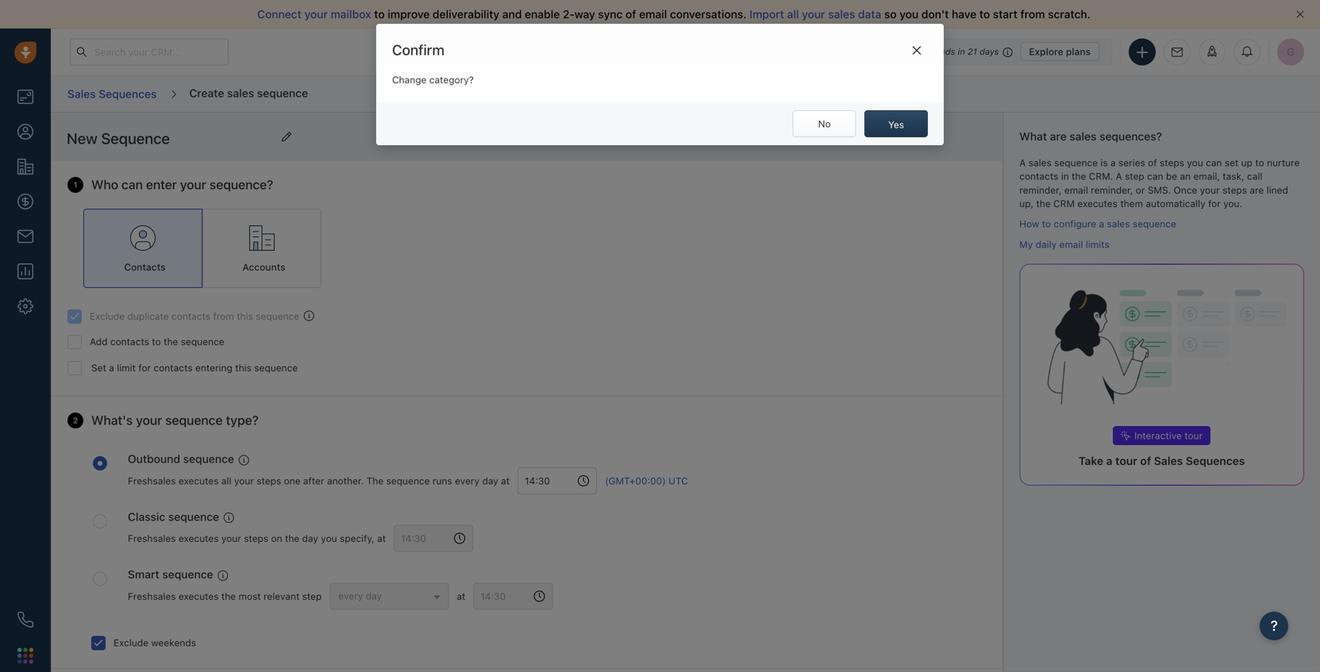 Task type: describe. For each thing, give the bounding box(es) containing it.
0 horizontal spatial tour
[[1116, 455, 1138, 468]]

connect your mailbox link
[[257, 8, 374, 21]]

way
[[575, 8, 596, 21]]

sms.
[[1148, 185, 1172, 196]]

sales left 'data' on the right top
[[829, 8, 856, 21]]

crm
[[1054, 198, 1075, 209]]

add contacts to the sequence
[[90, 336, 224, 347]]

entering
[[195, 363, 233, 374]]

duplicate
[[127, 311, 169, 322]]

outbound
[[128, 453, 180, 466]]

email,
[[1194, 171, 1221, 182]]

so
[[885, 8, 897, 21]]

your
[[895, 46, 915, 57]]

sales right create
[[227, 86, 254, 100]]

set
[[1225, 157, 1239, 168]]

2
[[73, 416, 78, 425]]

0 horizontal spatial step
[[302, 591, 322, 602]]

0 horizontal spatial a
[[1020, 157, 1026, 168]]

sales sequences
[[68, 87, 157, 100]]

<span class=" ">sales reps can use this for weekly check-ins with leads and to run renewal campaigns e.g. renewing a contract</span> image
[[223, 513, 234, 524]]

yes
[[889, 119, 905, 130]]

are inside a sales sequence is a series of steps you can set up to nurture contacts in the crm. a step can be an email, task, call reminder, email reminder, or sms. once your steps are lined up, the crm executes them automatically for you.
[[1250, 185, 1265, 196]]

daily
[[1036, 239, 1057, 250]]

1 horizontal spatial a
[[1116, 171, 1123, 182]]

phone element
[[10, 604, 41, 636]]

is
[[1101, 157, 1109, 168]]

ends
[[936, 46, 956, 57]]

limits
[[1086, 239, 1110, 250]]

the right on
[[285, 533, 300, 545]]

Search your CRM... text field
[[70, 39, 229, 66]]

phone image
[[17, 612, 33, 628]]

contacts inside a sales sequence is a series of steps you can set up to nurture contacts in the crm. a step can be an email, task, call reminder, email reminder, or sms. once your steps are lined up, the crm executes them automatically for you.
[[1020, 171, 1059, 182]]

once
[[1174, 185, 1198, 196]]

exclude duplicate contacts from this sequence
[[90, 311, 300, 322]]

exclude for exclude duplicate contacts from this sequence
[[90, 311, 125, 322]]

sequence right the
[[386, 476, 430, 487]]

yes button
[[865, 110, 929, 137]]

<span class=" ">sales reps can use this for traditional drip campaigns e.g. reengaging with cold prospects</span> image
[[238, 455, 249, 466]]

the left most
[[222, 591, 236, 602]]

them
[[1121, 198, 1144, 209]]

the down duplicate
[[164, 336, 178, 347]]

enter
[[146, 177, 177, 192]]

sequence left the <span class=" ">sales reps can use this for traditional drip campaigns e.g. reengaging with cold prospects</span> icon
[[183, 453, 234, 466]]

to left start
[[980, 8, 991, 21]]

another.
[[327, 476, 364, 487]]

how to configure a sales sequence
[[1020, 219, 1177, 230]]

weekends
[[151, 638, 196, 649]]

and
[[503, 8, 522, 21]]

connect your mailbox to improve deliverability and enable 2-way sync of email conversations. import all your sales data so you don't have to start from scratch.
[[257, 8, 1091, 21]]

sales up crm.
[[1070, 130, 1097, 143]]

1 vertical spatial sales
[[1155, 455, 1184, 468]]

0 vertical spatial email
[[639, 8, 667, 21]]

21
[[968, 46, 978, 57]]

sequence up outbound sequence
[[165, 413, 223, 428]]

a right set
[[109, 363, 114, 374]]

a right the take
[[1107, 455, 1113, 468]]

my daily email limits link
[[1020, 239, 1110, 250]]

on
[[271, 533, 282, 545]]

2 vertical spatial you
[[321, 533, 337, 545]]

change
[[392, 74, 427, 85]]

no
[[819, 118, 831, 130]]

sales inside a sales sequence is a series of steps you can set up to nurture contacts in the crm. a step can be an email, task, call reminder, email reminder, or sms. once your steps are lined up, the crm executes them automatically for you.
[[1029, 157, 1052, 168]]

1 vertical spatial day
[[302, 533, 318, 545]]

a inside a sales sequence is a series of steps you can set up to nurture contacts in the crm. a step can be an email, task, call reminder, email reminder, or sms. once your steps are lined up, the crm executes them automatically for you.
[[1111, 157, 1116, 168]]

lined
[[1267, 185, 1289, 196]]

after
[[303, 476, 325, 487]]

have
[[952, 8, 977, 21]]

1 vertical spatial at
[[377, 533, 386, 545]]

2 vertical spatial email
[[1060, 239, 1084, 250]]

deliverability
[[433, 8, 500, 21]]

how to configure a sales sequence link
[[1020, 219, 1177, 230]]

take a tour of sales sequences
[[1079, 455, 1246, 468]]

every day button
[[330, 583, 449, 610]]

0 vertical spatial all
[[788, 8, 799, 21]]

1 vertical spatial sequences
[[1186, 455, 1246, 468]]

runs
[[433, 476, 452, 487]]

create
[[189, 86, 224, 100]]

most
[[239, 591, 261, 602]]

contacts up limit
[[110, 336, 149, 347]]

specify,
[[340, 533, 375, 545]]

up
[[1242, 157, 1253, 168]]

sales down them
[[1108, 219, 1131, 230]]

0 horizontal spatial all
[[222, 476, 232, 487]]

sequence inside a sales sequence is a series of steps you can set up to nurture contacts in the crm. a step can be an email, task, call reminder, email reminder, or sms. once your steps are lined up, the crm executes them automatically for you.
[[1055, 157, 1098, 168]]

an
[[1181, 171, 1191, 182]]

1 reminder, from the left
[[1020, 185, 1062, 196]]

1
[[73, 180, 77, 189]]

in inside a sales sequence is a series of steps you can set up to nurture contacts in the crm. a step can be an email, task, call reminder, email reminder, or sms. once your steps are lined up, the crm executes them automatically for you.
[[1062, 171, 1070, 182]]

freshsales for smart
[[128, 591, 176, 602]]

scratch.
[[1049, 8, 1091, 21]]

you inside a sales sequence is a series of steps you can set up to nurture contacts in the crm. a step can be an email, task, call reminder, email reminder, or sms. once your steps are lined up, the crm executes them automatically for you.
[[1188, 157, 1204, 168]]

confirm dialog
[[376, 24, 944, 145]]

smart sequence
[[128, 568, 213, 582]]

to right how
[[1043, 219, 1052, 230]]

0 vertical spatial day
[[482, 476, 499, 487]]

start
[[993, 8, 1018, 21]]

add
[[90, 336, 108, 347]]

set a limit for contacts entering this sequence
[[91, 363, 298, 374]]

trial
[[917, 46, 933, 57]]

or
[[1136, 185, 1146, 196]]

to right mailbox
[[374, 8, 385, 21]]

be
[[1167, 171, 1178, 182]]

who
[[91, 177, 118, 192]]

2 vertical spatial at
[[457, 591, 466, 602]]

of inside a sales sequence is a series of steps you can set up to nurture contacts in the crm. a step can be an email, task, call reminder, email reminder, or sms. once your steps are lined up, the crm executes them automatically for you.
[[1149, 157, 1158, 168]]

mailbox
[[331, 8, 371, 21]]

what are sales sequences?
[[1020, 130, 1163, 143]]

2 horizontal spatial can
[[1207, 157, 1223, 168]]

what
[[1020, 130, 1048, 143]]

accounts link
[[203, 209, 322, 288]]

contacts up add contacts to the sequence
[[172, 311, 211, 322]]

contacts
[[124, 262, 166, 273]]

up,
[[1020, 198, 1034, 209]]

(gmt+00:00) utc link
[[605, 474, 688, 488]]

what's
[[91, 413, 133, 428]]

who can enter your sequence?
[[91, 177, 273, 192]]

sequence left 'every contact has a unique email address, so don't worry about duplication.' image
[[256, 311, 300, 322]]

sync
[[598, 8, 623, 21]]

category?
[[430, 74, 474, 85]]

create sales sequence
[[189, 86, 308, 100]]

change category?
[[392, 74, 474, 85]]

to inside a sales sequence is a series of steps you can set up to nurture contacts in the crm. a step can be an email, task, call reminder, email reminder, or sms. once your steps are lined up, the crm executes them automatically for you.
[[1256, 157, 1265, 168]]

explore plans
[[1030, 46, 1091, 57]]

executes for classic sequence
[[179, 533, 219, 545]]



Task type: vqa. For each thing, say whether or not it's contained in the screenshot.
Greg to the bottom
no



Task type: locate. For each thing, give the bounding box(es) containing it.
sequences?
[[1100, 130, 1163, 143]]

your trial ends in 21 days
[[895, 46, 999, 57]]

0 horizontal spatial you
[[321, 533, 337, 545]]

0 horizontal spatial are
[[1051, 130, 1067, 143]]

sequence right the entering
[[254, 363, 298, 374]]

2 freshsales from the top
[[128, 533, 176, 545]]

day right on
[[302, 533, 318, 545]]

every down specify,
[[339, 591, 363, 602]]

exclude
[[90, 311, 125, 322], [114, 638, 149, 649]]

1 vertical spatial this
[[235, 363, 252, 374]]

freshsales down 'smart'
[[128, 591, 176, 602]]

my
[[1020, 239, 1034, 250]]

from right start
[[1021, 8, 1046, 21]]

email right sync
[[639, 8, 667, 21]]

1 vertical spatial freshsales
[[128, 533, 176, 545]]

series
[[1119, 157, 1146, 168]]

tour right the take
[[1116, 455, 1138, 468]]

your down email,
[[1201, 185, 1221, 196]]

nurture
[[1268, 157, 1301, 168]]

classic sequence
[[128, 511, 219, 524]]

import all your sales data link
[[750, 8, 885, 21]]

can up sms.
[[1148, 171, 1164, 182]]

in up crm
[[1062, 171, 1070, 182]]

to down duplicate
[[152, 336, 161, 347]]

sales down what
[[1029, 157, 1052, 168]]

you left specify,
[[321, 533, 337, 545]]

contacts up up, in the top right of the page
[[1020, 171, 1059, 182]]

take
[[1079, 455, 1104, 468]]

you.
[[1224, 198, 1243, 209]]

email
[[639, 8, 667, 21], [1065, 185, 1089, 196], [1060, 239, 1084, 250]]

in left 21
[[958, 46, 966, 57]]

0 horizontal spatial day
[[302, 533, 318, 545]]

freshsales down the classic
[[128, 533, 176, 545]]

1 horizontal spatial from
[[1021, 8, 1046, 21]]

every contact has a unique email address, so don't worry about duplication. image
[[303, 310, 315, 322]]

outbound sequence
[[128, 453, 234, 466]]

the
[[367, 476, 384, 487]]

1 vertical spatial every
[[339, 591, 363, 602]]

1 horizontal spatial for
[[1209, 198, 1221, 209]]

sequence right create
[[257, 86, 308, 100]]

plans
[[1067, 46, 1091, 57]]

can right who
[[122, 177, 143, 192]]

configure
[[1054, 219, 1097, 230]]

2 vertical spatial of
[[1141, 455, 1152, 468]]

how
[[1020, 219, 1040, 230]]

you up an
[[1188, 157, 1204, 168]]

1 horizontal spatial sales
[[1155, 455, 1184, 468]]

2 horizontal spatial you
[[1188, 157, 1204, 168]]

accounts
[[243, 262, 286, 273]]

contacts
[[1020, 171, 1059, 182], [172, 311, 211, 322], [110, 336, 149, 347], [154, 363, 193, 374]]

1 vertical spatial step
[[302, 591, 322, 602]]

day down specify,
[[366, 591, 382, 602]]

1 horizontal spatial can
[[1148, 171, 1164, 182]]

tour
[[1185, 430, 1203, 442], [1116, 455, 1138, 468]]

data
[[859, 8, 882, 21]]

a sales sequence is a series of steps you can set up to nurture contacts in the crm. a step can be an email, task, call reminder, email reminder, or sms. once your steps are lined up, the crm executes them automatically for you.
[[1020, 157, 1301, 209]]

email inside a sales sequence is a series of steps you can set up to nurture contacts in the crm. a step can be an email, task, call reminder, email reminder, or sms. once your steps are lined up, the crm executes them automatically for you.
[[1065, 185, 1089, 196]]

0 vertical spatial step
[[1126, 171, 1145, 182]]

executes for smart sequence
[[179, 591, 219, 602]]

can up email,
[[1207, 157, 1223, 168]]

this down accounts
[[237, 311, 253, 322]]

of
[[626, 8, 637, 21], [1149, 157, 1158, 168], [1141, 455, 1152, 468]]

2 vertical spatial freshsales
[[128, 591, 176, 602]]

exclude left weekends
[[114, 638, 149, 649]]

interactive tour
[[1135, 430, 1203, 442]]

step inside a sales sequence is a series of steps you can set up to nurture contacts in the crm. a step can be an email, task, call reminder, email reminder, or sms. once your steps are lined up, the crm executes them automatically for you.
[[1126, 171, 1145, 182]]

1 vertical spatial in
[[1062, 171, 1070, 182]]

for inside a sales sequence is a series of steps you can set up to nurture contacts in the crm. a step can be an email, task, call reminder, email reminder, or sms. once your steps are lined up, the crm executes them automatically for you.
[[1209, 198, 1221, 209]]

1 horizontal spatial step
[[1126, 171, 1145, 182]]

executes inside a sales sequence is a series of steps you can set up to nurture contacts in the crm. a step can be an email, task, call reminder, email reminder, or sms. once your steps are lined up, the crm executes them automatically for you.
[[1078, 198, 1118, 209]]

are
[[1051, 130, 1067, 143], [1250, 185, 1265, 196]]

sequence left <span class=" ">sales reps can use this for prospecting and account-based selling e.g. following up with event attendees</span> icon
[[162, 568, 213, 582]]

0 horizontal spatial at
[[377, 533, 386, 545]]

steps left one
[[257, 476, 281, 487]]

steps down the task,
[[1223, 185, 1248, 196]]

your right import
[[802, 8, 826, 21]]

executes down outbound sequence
[[179, 476, 219, 487]]

freshworks switcher image
[[17, 648, 33, 664]]

the right up, in the top right of the page
[[1037, 198, 1051, 209]]

exclude for exclude weekends
[[114, 638, 149, 649]]

0 horizontal spatial in
[[958, 46, 966, 57]]

0 horizontal spatial sequences
[[99, 87, 157, 100]]

to right the up
[[1256, 157, 1265, 168]]

every inside button
[[339, 591, 363, 602]]

explore
[[1030, 46, 1064, 57]]

executes up how to configure a sales sequence link
[[1078, 198, 1118, 209]]

sequence down the automatically
[[1133, 219, 1177, 230]]

2 reminder, from the left
[[1091, 185, 1134, 196]]

0 vertical spatial are
[[1051, 130, 1067, 143]]

contacts down add contacts to the sequence
[[154, 363, 193, 374]]

your right enter
[[180, 177, 206, 192]]

reminder, up up, in the top right of the page
[[1020, 185, 1062, 196]]

0 vertical spatial exclude
[[90, 311, 125, 322]]

freshsales executes all your steps one after another. the sequence runs every day at
[[128, 476, 510, 487]]

freshsales executes your steps on the day you specify, at
[[128, 533, 386, 545]]

executes
[[1078, 198, 1118, 209], [179, 476, 219, 487], [179, 533, 219, 545], [179, 591, 219, 602]]

tour inside button
[[1185, 430, 1203, 442]]

every
[[455, 476, 480, 487], [339, 591, 363, 602]]

this right the entering
[[235, 363, 252, 374]]

0 vertical spatial every
[[455, 476, 480, 487]]

at
[[501, 476, 510, 487], [377, 533, 386, 545], [457, 591, 466, 602]]

at right every day button
[[457, 591, 466, 602]]

a down what
[[1020, 157, 1026, 168]]

what's new image
[[1207, 46, 1218, 57]]

2 horizontal spatial day
[[482, 476, 499, 487]]

1 vertical spatial for
[[138, 363, 151, 374]]

0 vertical spatial you
[[900, 8, 919, 21]]

day inside button
[[366, 591, 382, 602]]

1 vertical spatial from
[[213, 311, 234, 322]]

0 horizontal spatial can
[[122, 177, 143, 192]]

freshsales for classic
[[128, 533, 176, 545]]

email down configure
[[1060, 239, 1084, 250]]

0 vertical spatial in
[[958, 46, 966, 57]]

step right relevant
[[302, 591, 322, 602]]

1 vertical spatial all
[[222, 476, 232, 487]]

the
[[1072, 171, 1087, 182], [1037, 198, 1051, 209], [164, 336, 178, 347], [285, 533, 300, 545], [222, 591, 236, 602]]

1 vertical spatial of
[[1149, 157, 1158, 168]]

your right what's
[[136, 413, 162, 428]]

one
[[284, 476, 301, 487]]

close image
[[1297, 10, 1305, 18]]

to
[[374, 8, 385, 21], [980, 8, 991, 21], [1256, 157, 1265, 168], [1043, 219, 1052, 230], [152, 336, 161, 347]]

0 vertical spatial sequences
[[99, 87, 157, 100]]

1 horizontal spatial reminder,
[[1091, 185, 1134, 196]]

no button
[[793, 110, 857, 137]]

sales sequences link
[[67, 82, 158, 107]]

1 vertical spatial email
[[1065, 185, 1089, 196]]

your left mailbox
[[305, 8, 328, 21]]

don't
[[922, 8, 949, 21]]

sequences down interactive tour
[[1186, 455, 1246, 468]]

1 vertical spatial exclude
[[114, 638, 149, 649]]

all right import
[[788, 8, 799, 21]]

task,
[[1223, 171, 1245, 182]]

1 horizontal spatial are
[[1250, 185, 1265, 196]]

sequences down "search your crm..." text box
[[99, 87, 157, 100]]

1 horizontal spatial tour
[[1185, 430, 1203, 442]]

relevant
[[264, 591, 300, 602]]

sequence?
[[210, 177, 273, 192]]

0 vertical spatial at
[[501, 476, 510, 487]]

1 horizontal spatial every
[[455, 476, 480, 487]]

explore plans link
[[1021, 42, 1100, 61]]

sequence left is
[[1055, 157, 1098, 168]]

1 vertical spatial are
[[1250, 185, 1265, 196]]

steps left on
[[244, 533, 269, 545]]

type?
[[226, 413, 259, 428]]

interactive
[[1135, 430, 1183, 442]]

tour right interactive
[[1185, 430, 1203, 442]]

0 vertical spatial for
[[1209, 198, 1221, 209]]

freshsales down outbound
[[128, 476, 176, 487]]

executes down <span class=" ">sales reps can use this for prospecting and account-based selling e.g. following up with event attendees</span> icon
[[179, 591, 219, 602]]

enable
[[525, 8, 560, 21]]

executes for outbound sequence
[[179, 476, 219, 487]]

import
[[750, 8, 785, 21]]

exclude weekends
[[114, 638, 196, 649]]

0 vertical spatial from
[[1021, 8, 1046, 21]]

your inside a sales sequence is a series of steps you can set up to nurture contacts in the crm. a step can be an email, task, call reminder, email reminder, or sms. once your steps are lined up, the crm executes them automatically for you.
[[1201, 185, 1221, 196]]

classic
[[128, 511, 165, 524]]

every right runs
[[455, 476, 480, 487]]

0 horizontal spatial reminder,
[[1020, 185, 1062, 196]]

in
[[958, 46, 966, 57], [1062, 171, 1070, 182]]

what's your sequence type?
[[91, 413, 259, 428]]

email up crm
[[1065, 185, 1089, 196]]

my daily email limits
[[1020, 239, 1110, 250]]

0 horizontal spatial from
[[213, 311, 234, 322]]

0 vertical spatial sales
[[68, 87, 96, 100]]

1 horizontal spatial in
[[1062, 171, 1070, 182]]

0 vertical spatial tour
[[1185, 430, 1203, 442]]

freshsales for outbound
[[128, 476, 176, 487]]

day
[[482, 476, 499, 487], [302, 533, 318, 545], [366, 591, 382, 602]]

0 horizontal spatial for
[[138, 363, 151, 374]]

all up <span class=" ">sales reps can use this for weekly check-ins with leads and to run renewal campaigns e.g. renewing a contract</span> image
[[222, 476, 232, 487]]

you right so
[[900, 8, 919, 21]]

a
[[1111, 157, 1116, 168], [1100, 219, 1105, 230], [109, 363, 114, 374], [1107, 455, 1113, 468]]

steps up be
[[1160, 157, 1185, 168]]

set
[[91, 363, 106, 374]]

step down series
[[1126, 171, 1145, 182]]

a right crm.
[[1116, 171, 1123, 182]]

freshsales
[[128, 476, 176, 487], [128, 533, 176, 545], [128, 591, 176, 602]]

call
[[1248, 171, 1263, 182]]

0 horizontal spatial sales
[[68, 87, 96, 100]]

2 vertical spatial day
[[366, 591, 382, 602]]

sequence left <span class=" ">sales reps can use this for weekly check-ins with leads and to run renewal campaigns e.g. renewing a contract</span> image
[[168, 511, 219, 524]]

1 vertical spatial you
[[1188, 157, 1204, 168]]

utc
[[669, 476, 688, 487]]

0 vertical spatial of
[[626, 8, 637, 21]]

2 horizontal spatial at
[[501, 476, 510, 487]]

contacts link
[[83, 209, 203, 288]]

conversations.
[[670, 8, 747, 21]]

a right is
[[1111, 157, 1116, 168]]

sequence down exclude duplicate contacts from this sequence
[[181, 336, 224, 347]]

exclude up the add
[[90, 311, 125, 322]]

3 freshsales from the top
[[128, 591, 176, 602]]

are right what
[[1051, 130, 1067, 143]]

a up limits
[[1100, 219, 1105, 230]]

executes down classic sequence
[[179, 533, 219, 545]]

sequence
[[257, 86, 308, 100], [1055, 157, 1098, 168], [1133, 219, 1177, 230], [256, 311, 300, 322], [181, 336, 224, 347], [254, 363, 298, 374], [165, 413, 223, 428], [183, 453, 234, 466], [386, 476, 430, 487], [168, 511, 219, 524], [162, 568, 213, 582]]

1 freshsales from the top
[[128, 476, 176, 487]]

1 horizontal spatial all
[[788, 8, 799, 21]]

the left crm.
[[1072, 171, 1087, 182]]

0 vertical spatial freshsales
[[128, 476, 176, 487]]

your down <span class=" ">sales reps can use this for weekly check-ins with leads and to run renewal campaigns e.g. renewing a contract</span> image
[[222, 533, 241, 545]]

for right limit
[[138, 363, 151, 374]]

1 horizontal spatial sequences
[[1186, 455, 1246, 468]]

1 vertical spatial tour
[[1116, 455, 1138, 468]]

0 vertical spatial a
[[1020, 157, 1026, 168]]

1 horizontal spatial you
[[900, 8, 919, 21]]

for
[[1209, 198, 1221, 209], [138, 363, 151, 374]]

you
[[900, 8, 919, 21], [1188, 157, 1204, 168], [321, 533, 337, 545]]

0 vertical spatial this
[[237, 311, 253, 322]]

1 vertical spatial a
[[1116, 171, 1123, 182]]

reminder,
[[1020, 185, 1062, 196], [1091, 185, 1134, 196]]

send email image
[[1172, 47, 1183, 57]]

of right sync
[[626, 8, 637, 21]]

0 horizontal spatial every
[[339, 591, 363, 602]]

reminder, down crm.
[[1091, 185, 1134, 196]]

from up the entering
[[213, 311, 234, 322]]

2-
[[563, 8, 575, 21]]

freshsales executes the most relevant step
[[128, 591, 322, 602]]

at right runs
[[501, 476, 510, 487]]

<span class=" ">sales reps can use this for prospecting and account-based selling e.g. following up with event attendees</span> image
[[217, 571, 228, 582]]

None text field
[[67, 125, 274, 152]]

day right runs
[[482, 476, 499, 487]]

your down the <span class=" ">sales reps can use this for traditional drip campaigns e.g. reengaging with cold prospects</span> icon
[[234, 476, 254, 487]]

of down interactive
[[1141, 455, 1152, 468]]

at right specify,
[[377, 533, 386, 545]]

of right series
[[1149, 157, 1158, 168]]

crm.
[[1090, 171, 1114, 182]]

improve
[[388, 8, 430, 21]]

1 horizontal spatial day
[[366, 591, 382, 602]]

for left you.
[[1209, 198, 1221, 209]]

are down call
[[1250, 185, 1265, 196]]

every day
[[339, 591, 382, 602]]

1 horizontal spatial at
[[457, 591, 466, 602]]



